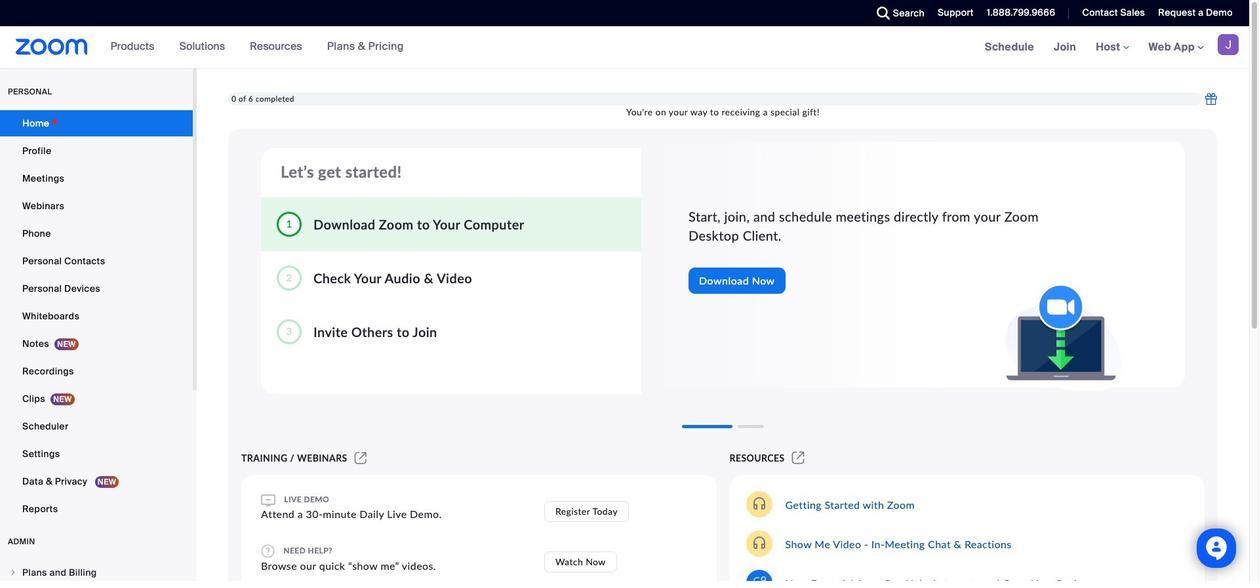 Task type: vqa. For each thing, say whether or not it's contained in the screenshot.
product information navigation
yes



Task type: describe. For each thing, give the bounding box(es) containing it.
product information navigation
[[101, 26, 414, 68]]

meetings navigation
[[976, 26, 1250, 69]]

zoom logo image
[[16, 39, 88, 55]]

personal menu menu
[[0, 110, 193, 524]]

right image
[[9, 569, 17, 577]]



Task type: locate. For each thing, give the bounding box(es) containing it.
0 horizontal spatial window new image
[[353, 453, 369, 464]]

menu item
[[0, 560, 193, 581]]

profile picture image
[[1219, 34, 1240, 55]]

banner
[[0, 26, 1250, 69]]

2 window new image from the left
[[790, 453, 807, 464]]

1 window new image from the left
[[353, 453, 369, 464]]

1 horizontal spatial window new image
[[790, 453, 807, 464]]

window new image
[[353, 453, 369, 464], [790, 453, 807, 464]]



